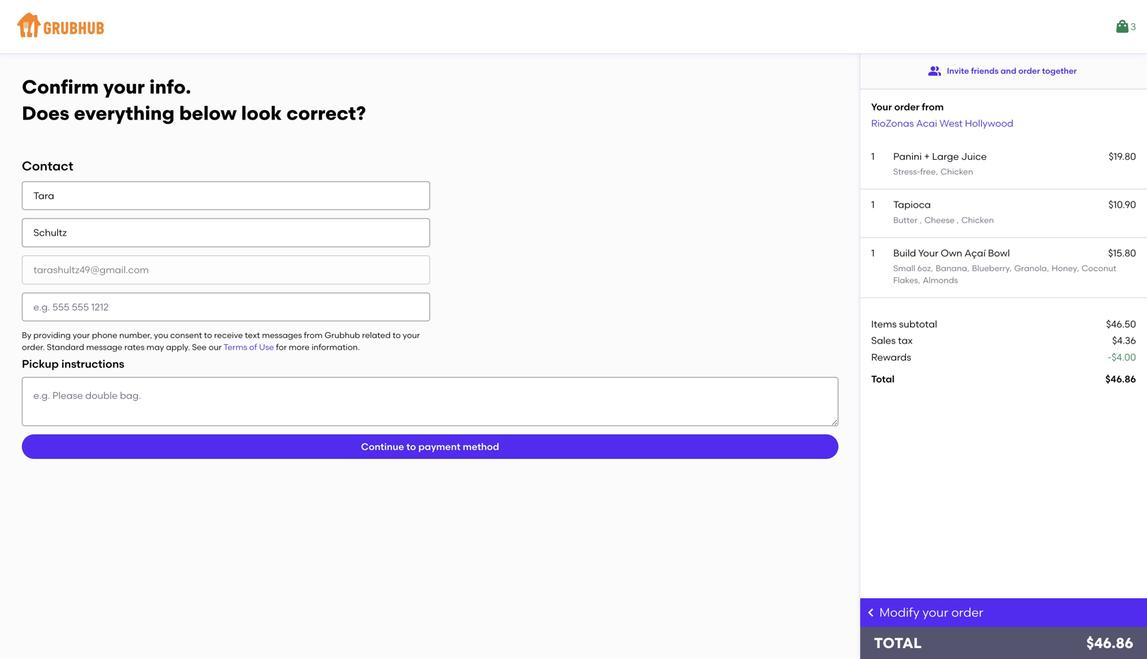Task type: vqa. For each thing, say whether or not it's contained in the screenshot.
the bottommost is
no



Task type: describe. For each thing, give the bounding box(es) containing it.
-$4.00
[[1108, 351, 1137, 363]]

cheese
[[925, 215, 955, 225]]

consent
[[170, 330, 202, 340]]

açaí
[[965, 247, 986, 259]]

west
[[940, 118, 963, 129]]

items subtotal
[[872, 318, 938, 330]]

invite
[[947, 66, 970, 76]]

build
[[894, 247, 917, 259]]

3 button
[[1115, 14, 1137, 39]]

hollywood
[[966, 118, 1014, 129]]

1 vertical spatial total
[[874, 635, 922, 652]]

message
[[86, 342, 122, 352]]

continue
[[361, 441, 404, 452]]

-
[[1108, 351, 1112, 363]]

+
[[925, 151, 930, 162]]

small 6oz banana blueberry granola honey
[[894, 263, 1078, 273]]

acai
[[917, 118, 938, 129]]

phone
[[92, 330, 117, 340]]

of
[[249, 342, 257, 352]]

providing
[[33, 330, 71, 340]]

2 vertical spatial order
[[952, 605, 984, 620]]

modify
[[880, 605, 920, 620]]

related
[[362, 330, 391, 340]]

contact
[[22, 158, 73, 173]]

pickup
[[22, 357, 59, 371]]

your right modify
[[923, 605, 949, 620]]

0 vertical spatial total
[[872, 373, 895, 385]]

build your own açaí bowl
[[894, 247, 1011, 259]]

method
[[463, 441, 500, 452]]

coconut flakes
[[894, 263, 1117, 285]]

Pickup instructions text field
[[22, 377, 839, 426]]

invite friends and order together button
[[928, 59, 1077, 83]]

apply.
[[166, 342, 190, 352]]

panini
[[894, 151, 922, 162]]

people icon image
[[928, 64, 942, 78]]

almonds
[[923, 275, 959, 285]]

chicken for panini + large juice
[[941, 167, 974, 177]]

riozonas acai west hollywood link
[[872, 118, 1014, 129]]

1 vertical spatial $46.86
[[1087, 635, 1134, 652]]

Phone telephone field
[[22, 293, 430, 322]]

panini + large juice
[[894, 151, 987, 162]]

rewards
[[872, 351, 912, 363]]

info.
[[149, 75, 191, 98]]

1 for tapioca
[[872, 199, 875, 210]]

continue to payment method button
[[22, 434, 839, 459]]

large
[[933, 151, 960, 162]]

continue to payment method
[[361, 441, 500, 452]]

1 horizontal spatial to
[[393, 330, 401, 340]]

confirm your info. does everything below look correct?
[[22, 75, 366, 125]]

friends
[[972, 66, 999, 76]]

your inside confirm your info. does everything below look correct?
[[103, 75, 145, 98]]

below
[[179, 102, 237, 125]]

correct?
[[287, 102, 366, 125]]

our
[[209, 342, 222, 352]]

main navigation navigation
[[0, 0, 1148, 53]]

by
[[22, 330, 31, 340]]

butter
[[894, 215, 918, 225]]

from inside your order from riozonas acai west hollywood
[[922, 101, 944, 113]]

0 horizontal spatial to
[[204, 330, 212, 340]]

your order from riozonas acai west hollywood
[[872, 101, 1014, 129]]

chicken for tapioca
[[962, 215, 995, 225]]

coconut
[[1082, 263, 1117, 273]]

$4.00
[[1112, 351, 1137, 363]]



Task type: locate. For each thing, give the bounding box(es) containing it.
invite friends and order together
[[947, 66, 1077, 76]]

2 horizontal spatial to
[[407, 441, 416, 452]]

0 vertical spatial $46.86
[[1106, 373, 1137, 385]]

see
[[192, 342, 207, 352]]

$10.90
[[1109, 199, 1137, 210]]

1 horizontal spatial order
[[952, 605, 984, 620]]

stress-
[[894, 167, 921, 177]]

tapioca
[[894, 199, 931, 210]]

2 horizontal spatial order
[[1019, 66, 1041, 76]]

order right the and
[[1019, 66, 1041, 76]]

0 vertical spatial chicken
[[941, 167, 974, 177]]

order right modify
[[952, 605, 984, 620]]

terms
[[224, 342, 247, 352]]

order
[[1019, 66, 1041, 76], [895, 101, 920, 113], [952, 605, 984, 620]]

$4.36
[[1113, 335, 1137, 346]]

free
[[921, 167, 936, 177]]

2 vertical spatial 1
[[872, 247, 875, 259]]

everything
[[74, 102, 175, 125]]

1 vertical spatial your
[[919, 247, 939, 259]]

you
[[154, 330, 168, 340]]

order.
[[22, 342, 45, 352]]

number,
[[119, 330, 152, 340]]

2 1 from the top
[[872, 199, 875, 210]]

1 1 from the top
[[872, 151, 875, 162]]

Email email field
[[22, 256, 430, 284]]

chicken inside $10.90 butter cheese chicken
[[962, 215, 995, 225]]

1 vertical spatial from
[[304, 330, 323, 340]]

bowl
[[989, 247, 1011, 259]]

honey
[[1052, 263, 1078, 273]]

for
[[276, 342, 287, 352]]

$19.80
[[1109, 151, 1137, 162]]

6oz
[[918, 263, 931, 273]]

1 vertical spatial chicken
[[962, 215, 995, 225]]

chicken down large
[[941, 167, 974, 177]]

items
[[872, 318, 897, 330]]

instructions
[[61, 357, 124, 371]]

svg image
[[866, 607, 877, 618]]

riozonas
[[872, 118, 914, 129]]

$46.50
[[1107, 318, 1137, 330]]

order inside button
[[1019, 66, 1041, 76]]

$10.90 butter cheese chicken
[[894, 199, 1137, 225]]

to
[[204, 330, 212, 340], [393, 330, 401, 340], [407, 441, 416, 452]]

total down rewards at the bottom right
[[872, 373, 895, 385]]

to inside button
[[407, 441, 416, 452]]

confirm
[[22, 75, 99, 98]]

your right related
[[403, 330, 420, 340]]

chicken up açaí
[[962, 215, 995, 225]]

1
[[872, 151, 875, 162], [872, 199, 875, 210], [872, 247, 875, 259]]

order up riozonas
[[895, 101, 920, 113]]

juice
[[962, 151, 987, 162]]

1 horizontal spatial from
[[922, 101, 944, 113]]

0 vertical spatial your
[[872, 101, 892, 113]]

your up riozonas
[[872, 101, 892, 113]]

look
[[241, 102, 282, 125]]

your up everything at the top of the page
[[103, 75, 145, 98]]

together
[[1043, 66, 1077, 76]]

1 left "tapioca"
[[872, 199, 875, 210]]

pickup instructions
[[22, 357, 124, 371]]

granola
[[1015, 263, 1048, 273]]

terms of use for more information.
[[224, 342, 360, 352]]

your inside your order from riozonas acai west hollywood
[[872, 101, 892, 113]]

sales tax
[[872, 335, 913, 346]]

standard
[[47, 342, 84, 352]]

chicken inside "$19.80 stress-free chicken"
[[941, 167, 974, 177]]

from up more
[[304, 330, 323, 340]]

may
[[147, 342, 164, 352]]

1 vertical spatial order
[[895, 101, 920, 113]]

payment
[[419, 441, 461, 452]]

1 for panini + large juice
[[872, 151, 875, 162]]

terms of use link
[[224, 342, 274, 352]]

0 vertical spatial order
[[1019, 66, 1041, 76]]

1 vertical spatial 1
[[872, 199, 875, 210]]

Last name text field
[[22, 218, 430, 247]]

use
[[259, 342, 274, 352]]

$15.80
[[1109, 247, 1137, 259]]

text
[[245, 330, 260, 340]]

3 1 from the top
[[872, 247, 875, 259]]

0 horizontal spatial your
[[872, 101, 892, 113]]

from inside 'by providing your phone number, you consent to receive text messages from grubhub related to your order. standard message rates may apply. see our'
[[304, 330, 323, 340]]

your up the standard
[[73, 330, 90, 340]]

flakes
[[894, 275, 919, 285]]

grubhub
[[325, 330, 360, 340]]

more
[[289, 342, 310, 352]]

small
[[894, 263, 916, 273]]

$46.86
[[1106, 373, 1137, 385], [1087, 635, 1134, 652]]

First name text field
[[22, 181, 430, 210]]

your
[[872, 101, 892, 113], [919, 247, 939, 259]]

0 horizontal spatial from
[[304, 330, 323, 340]]

to left payment on the left of page
[[407, 441, 416, 452]]

3
[[1131, 21, 1137, 32]]

rates
[[124, 342, 145, 352]]

chicken
[[941, 167, 974, 177], [962, 215, 995, 225]]

information.
[[312, 342, 360, 352]]

1 left panini
[[872, 151, 875, 162]]

subtotal
[[900, 318, 938, 330]]

own
[[941, 247, 963, 259]]

order inside your order from riozonas acai west hollywood
[[895, 101, 920, 113]]

your
[[103, 75, 145, 98], [73, 330, 90, 340], [403, 330, 420, 340], [923, 605, 949, 620]]

1 for build your own açaí bowl
[[872, 247, 875, 259]]

receive
[[214, 330, 243, 340]]

0 vertical spatial from
[[922, 101, 944, 113]]

to up our
[[204, 330, 212, 340]]

from up "acai"
[[922, 101, 944, 113]]

from
[[922, 101, 944, 113], [304, 330, 323, 340]]

to right related
[[393, 330, 401, 340]]

banana
[[936, 263, 968, 273]]

messages
[[262, 330, 302, 340]]

your up 6oz
[[919, 247, 939, 259]]

does
[[22, 102, 69, 125]]

by providing your phone number, you consent to receive text messages from grubhub related to your order. standard message rates may apply. see our
[[22, 330, 420, 352]]

0 horizontal spatial order
[[895, 101, 920, 113]]

total
[[872, 373, 895, 385], [874, 635, 922, 652]]

tax
[[899, 335, 913, 346]]

blueberry
[[973, 263, 1010, 273]]

total down modify
[[874, 635, 922, 652]]

$19.80 stress-free chicken
[[894, 151, 1137, 177]]

1 horizontal spatial your
[[919, 247, 939, 259]]

sales
[[872, 335, 896, 346]]

1 left build
[[872, 247, 875, 259]]

0 vertical spatial 1
[[872, 151, 875, 162]]

modify your order
[[880, 605, 984, 620]]



